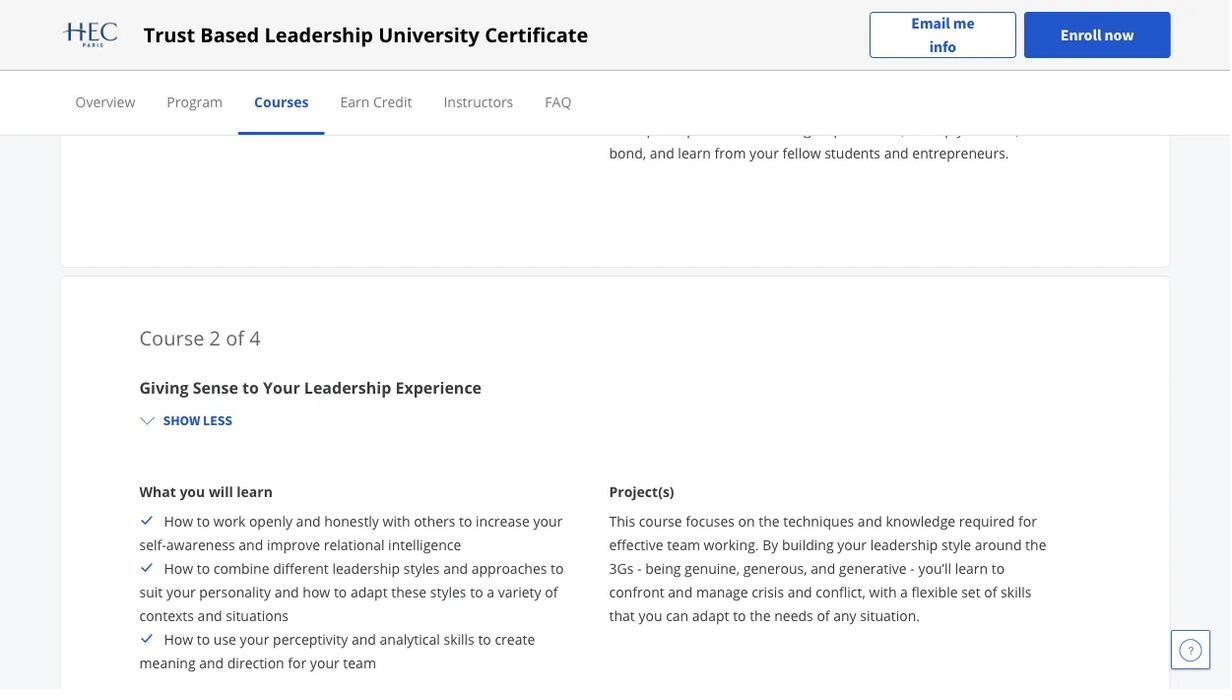 Task type: vqa. For each thing, say whether or not it's contained in the screenshot.
certificates
no



Task type: locate. For each thing, give the bounding box(es) containing it.
1 use from the top
[[214, 5, 236, 24]]

others inside how to use the savoir-relier methodology to better connect with yourself and others the four steps for successful leadership - introspection, conversation, resilience and responsibility toward value creation
[[223, 29, 265, 48]]

creation
[[508, 76, 563, 95]]

relational
[[324, 535, 385, 554]]

analytical
[[380, 630, 440, 649]]

instructors
[[444, 92, 514, 111]]

1 horizontal spatial you
[[639, 606, 663, 625]]

what you will learn
[[139, 482, 273, 501]]

the left savoir-
[[240, 5, 261, 24]]

leadership right the your
[[304, 377, 391, 399]]

1 horizontal spatial adapt
[[692, 606, 730, 625]]

0 vertical spatial adapt
[[351, 583, 388, 601]]

2 horizontal spatial -
[[911, 559, 915, 578]]

on
[[739, 512, 755, 531]]

combine
[[214, 559, 270, 578]]

learn up openly
[[237, 482, 273, 501]]

how inside how to combine different leadership styles and approaches to suit your personality and how to adapt these styles to a variety of contexts and situations
[[164, 559, 193, 578]]

how up meaning
[[164, 630, 193, 649]]

adapt inside this course focuses on the techniques and knowledge required for effective team working. by building your leadership style around the 3gs - being genuine, generous, and generative - you'll learn to confront and manage crisis and conflict, with a flexible set of skills that you can adapt to the needs of any situation.
[[692, 606, 730, 625]]

0 horizontal spatial for
[[260, 53, 279, 71]]

0 horizontal spatial -
[[423, 53, 427, 71]]

your up "generative"
[[838, 535, 867, 554]]

situation.
[[860, 606, 920, 625]]

you left 'will'
[[180, 482, 205, 501]]

leadership up responsibility
[[351, 53, 419, 71]]

with inside this course focuses on the techniques and knowledge required for effective team working. by building your leadership style around the 3gs - being genuine, generous, and generative - you'll learn to confront and manage crisis and conflict, with a flexible set of skills that you can adapt to the needs of any situation.
[[869, 583, 897, 601]]

learn up set
[[955, 559, 988, 578]]

1 vertical spatial others
[[414, 512, 456, 531]]

your
[[263, 377, 300, 399]]

these
[[391, 583, 427, 601]]

how up yourself
[[164, 5, 193, 24]]

others up "intelligence"
[[414, 512, 456, 531]]

how to use the savoir-relier methodology to better connect with yourself and others the four steps for successful leadership - introspection, conversation, resilience and responsibility toward value creation
[[139, 5, 580, 95]]

0 vertical spatial skills
[[1001, 583, 1032, 601]]

0 vertical spatial use
[[214, 5, 236, 24]]

adapt inside how to combine different leadership styles and approaches to suit your personality and how to adapt these styles to a variety of contexts and situations
[[351, 583, 388, 601]]

personality
[[199, 583, 271, 601]]

value
[[469, 76, 504, 95]]

info
[[930, 37, 957, 57]]

1 horizontal spatial skills
[[1001, 583, 1032, 601]]

email me info
[[912, 13, 975, 57]]

1 horizontal spatial team
[[667, 535, 700, 554]]

how
[[164, 5, 193, 24], [164, 512, 193, 531], [164, 559, 193, 578], [164, 630, 193, 649]]

overview link
[[75, 92, 135, 111]]

to down awareness
[[197, 559, 210, 578]]

3 how from the top
[[164, 559, 193, 578]]

1 horizontal spatial with
[[552, 5, 580, 24]]

1 vertical spatial with
[[383, 512, 410, 531]]

leadership down knowledge
[[871, 535, 938, 554]]

me
[[953, 13, 975, 33]]

how inside how to use your perceptivity and analytical skills to create meaning and direction for your team
[[164, 630, 193, 649]]

use for direction
[[214, 630, 236, 649]]

adapt left these
[[351, 583, 388, 601]]

1 horizontal spatial a
[[735, 120, 742, 138]]

your right increase
[[533, 512, 563, 531]]

team up 'being'
[[667, 535, 700, 554]]

leadership inside how to use the savoir-relier methodology to better connect with yourself and others the four steps for successful leadership - introspection, conversation, resilience and responsibility toward value creation
[[351, 53, 419, 71]]

focuses
[[686, 512, 735, 531]]

0 horizontal spatial a
[[487, 583, 495, 601]]

2 vertical spatial leadership
[[332, 559, 400, 578]]

0 vertical spatial with
[[552, 5, 580, 24]]

and down activities,
[[884, 143, 909, 162]]

use up steps
[[214, 5, 236, 24]]

team inside how to use your perceptivity and analytical skills to create meaning and direction for your team
[[343, 654, 376, 672]]

work
[[214, 512, 246, 531]]

entrepreneurs.
[[913, 143, 1009, 162]]

intelligence
[[388, 535, 461, 554]]

with up situation.
[[869, 583, 897, 601]]

1 vertical spatial adapt
[[692, 606, 730, 625]]

leadership
[[351, 53, 419, 71], [871, 535, 938, 554], [332, 559, 400, 578]]

and up the 'needs'
[[788, 583, 812, 601]]

to inside you'll participate in a series of group activities, to help you relax, bond, and learn from your fellow students and entrepreneurs.
[[909, 120, 922, 138]]

earn
[[340, 92, 370, 111]]

0 vertical spatial others
[[223, 29, 265, 48]]

courses
[[254, 92, 309, 111]]

your
[[750, 143, 779, 162], [533, 512, 563, 531], [838, 535, 867, 554], [166, 583, 196, 601], [240, 630, 269, 649], [310, 654, 340, 672]]

the
[[240, 5, 261, 24], [759, 512, 780, 531], [1026, 535, 1047, 554], [750, 606, 771, 625]]

2 horizontal spatial you
[[957, 120, 981, 138]]

for
[[260, 53, 279, 71], [1019, 512, 1037, 531], [288, 654, 307, 672]]

0 horizontal spatial with
[[383, 512, 410, 531]]

different
[[273, 559, 329, 578]]

4
[[250, 324, 261, 351]]

1 vertical spatial use
[[214, 630, 236, 649]]

1 vertical spatial for
[[1019, 512, 1037, 531]]

2
[[209, 324, 221, 351]]

1 vertical spatial team
[[343, 654, 376, 672]]

sense
[[193, 377, 238, 399]]

0 vertical spatial you
[[957, 120, 981, 138]]

in
[[719, 120, 731, 138]]

learn down participate
[[678, 143, 711, 162]]

team down perceptivity
[[343, 654, 376, 672]]

0 horizontal spatial you
[[180, 482, 205, 501]]

adapt down manage
[[692, 606, 730, 625]]

certificate menu element
[[60, 71, 1171, 135]]

0 horizontal spatial others
[[223, 29, 265, 48]]

genuine,
[[685, 559, 740, 578]]

what
[[139, 482, 176, 501]]

for up 'resilience'
[[260, 53, 279, 71]]

you up entrepreneurs. at the right top
[[957, 120, 981, 138]]

2 horizontal spatial a
[[901, 583, 908, 601]]

a right in
[[735, 120, 742, 138]]

students
[[825, 143, 881, 162]]

trust based leadership university certificate
[[143, 21, 588, 48]]

courses link
[[254, 92, 309, 111]]

skills right set
[[1001, 583, 1032, 601]]

course
[[139, 324, 204, 351]]

and up improve
[[296, 512, 321, 531]]

1 vertical spatial leadership
[[304, 377, 391, 399]]

you left can
[[639, 606, 663, 625]]

2 how from the top
[[164, 512, 193, 531]]

increase
[[476, 512, 530, 531]]

skills inside how to use your perceptivity and analytical skills to create meaning and direction for your team
[[444, 630, 475, 649]]

and down participate
[[650, 143, 675, 162]]

a inside how to combine different leadership styles and approaches to suit your personality and how to adapt these styles to a variety of contexts and situations
[[487, 583, 495, 601]]

use inside how to use the savoir-relier methodology to better connect with yourself and others the four steps for successful leadership - introspection, conversation, resilience and responsibility toward value creation
[[214, 5, 236, 24]]

leadership inside how to combine different leadership styles and approaches to suit your personality and how to adapt these styles to a variety of contexts and situations
[[332, 559, 400, 578]]

- left you'll
[[911, 559, 915, 578]]

your inside you'll participate in a series of group activities, to help you relax, bond, and learn from your fellow students and entrepreneurs.
[[750, 143, 779, 162]]

group
[[804, 120, 842, 138]]

your down perceptivity
[[310, 654, 340, 672]]

improve
[[267, 535, 320, 554]]

0 horizontal spatial team
[[343, 654, 376, 672]]

a left variety
[[487, 583, 495, 601]]

of up "fellow"
[[787, 120, 800, 138]]

can
[[666, 606, 689, 625]]

learn inside this course focuses on the techniques and knowledge required for effective team working. by building your leadership style around the 3gs - being genuine, generous, and generative - you'll learn to confront and manage crisis and conflict, with a flexible set of skills that you can adapt to the needs of any situation.
[[955, 559, 988, 578]]

help center image
[[1179, 638, 1203, 662]]

enroll now
[[1061, 25, 1134, 45]]

2 vertical spatial with
[[869, 583, 897, 601]]

of
[[787, 120, 800, 138], [226, 324, 244, 351], [545, 583, 558, 601], [985, 583, 998, 601], [817, 606, 830, 625]]

others up steps
[[223, 29, 265, 48]]

course
[[639, 512, 682, 531]]

savoir-
[[265, 5, 309, 24]]

a
[[735, 120, 742, 138], [487, 583, 495, 601], [901, 583, 908, 601]]

skills right analytical
[[444, 630, 475, 649]]

with right connect
[[552, 5, 580, 24]]

how up awareness
[[164, 512, 193, 531]]

better
[[455, 5, 494, 24]]

course 2 of 4
[[139, 324, 261, 351]]

use for and
[[214, 5, 236, 24]]

a up situation.
[[901, 583, 908, 601]]

your up contexts
[[166, 583, 196, 601]]

this
[[609, 512, 636, 531]]

how inside how to work openly and honestly with others to increase your self-awareness and improve relational intelligence
[[164, 512, 193, 531]]

1 how from the top
[[164, 5, 193, 24]]

you
[[957, 120, 981, 138], [180, 482, 205, 501], [639, 606, 663, 625]]

with inside how to work openly and honestly with others to increase your self-awareness and improve relational intelligence
[[383, 512, 410, 531]]

help
[[925, 120, 954, 138]]

for up the around
[[1019, 512, 1037, 531]]

relier
[[309, 5, 345, 24]]

methodology
[[349, 5, 434, 24]]

2 use from the top
[[214, 630, 236, 649]]

steps
[[222, 53, 256, 71]]

program link
[[167, 92, 223, 111]]

2 vertical spatial you
[[639, 606, 663, 625]]

how for self-
[[164, 512, 193, 531]]

0 vertical spatial learn
[[678, 143, 711, 162]]

of right variety
[[545, 583, 558, 601]]

hec paris image
[[60, 19, 120, 51]]

and down building
[[811, 559, 836, 578]]

confront
[[609, 583, 665, 601]]

1 horizontal spatial for
[[288, 654, 307, 672]]

- down university
[[423, 53, 427, 71]]

being
[[645, 559, 681, 578]]

to down personality on the bottom of page
[[197, 630, 210, 649]]

skills inside this course focuses on the techniques and knowledge required for effective team working. by building your leadership style around the 3gs - being genuine, generous, and generative - you'll learn to confront and manage crisis and conflict, with a flexible set of skills that you can adapt to the needs of any situation.
[[1001, 583, 1032, 601]]

styles right these
[[430, 583, 467, 601]]

2 vertical spatial for
[[288, 654, 307, 672]]

responsibility
[[327, 76, 416, 95]]

0 horizontal spatial skills
[[444, 630, 475, 649]]

- right 3gs
[[637, 559, 642, 578]]

how inside how to use the savoir-relier methodology to better connect with yourself and others the four steps for successful leadership - introspection, conversation, resilience and responsibility toward value creation
[[164, 5, 193, 24]]

0 vertical spatial leadership
[[351, 53, 419, 71]]

perceptivity
[[273, 630, 348, 649]]

and
[[195, 29, 219, 48], [299, 76, 324, 95], [650, 143, 675, 162], [884, 143, 909, 162], [296, 512, 321, 531], [858, 512, 883, 531], [239, 535, 263, 554], [443, 559, 468, 578], [811, 559, 836, 578], [275, 583, 299, 601], [668, 583, 693, 601], [788, 583, 812, 601], [198, 606, 222, 625], [352, 630, 376, 649], [199, 654, 224, 672]]

1 vertical spatial you
[[180, 482, 205, 501]]

1 horizontal spatial learn
[[678, 143, 711, 162]]

1 vertical spatial leadership
[[871, 535, 938, 554]]

of inside how to combine different leadership styles and approaches to suit your personality and how to adapt these styles to a variety of contexts and situations
[[545, 583, 558, 601]]

resilience
[[232, 76, 295, 95]]

the right the on
[[759, 512, 780, 531]]

4 how from the top
[[164, 630, 193, 649]]

leadership down relational
[[332, 559, 400, 578]]

university
[[379, 21, 480, 48]]

leadership inside this course focuses on the techniques and knowledge required for effective team working. by building your leadership style around the 3gs - being genuine, generous, and generative - you'll learn to confront and manage crisis and conflict, with a flexible set of skills that you can adapt to the needs of any situation.
[[871, 535, 938, 554]]

for down perceptivity
[[288, 654, 307, 672]]

styles down "intelligence"
[[404, 559, 440, 578]]

activities,
[[846, 120, 905, 138]]

direction
[[227, 654, 284, 672]]

2 vertical spatial learn
[[955, 559, 988, 578]]

leadership up successful
[[264, 21, 373, 48]]

project(s)
[[609, 482, 674, 501]]

use inside how to use your perceptivity and analytical skills to create meaning and direction for your team
[[214, 630, 236, 649]]

1 horizontal spatial others
[[414, 512, 456, 531]]

and down personality on the bottom of page
[[198, 606, 222, 625]]

your down series on the right of the page
[[750, 143, 779, 162]]

2 horizontal spatial learn
[[955, 559, 988, 578]]

techniques
[[784, 512, 854, 531]]

experience
[[396, 377, 482, 399]]

around
[[975, 535, 1022, 554]]

0 horizontal spatial learn
[[237, 482, 273, 501]]

and left analytical
[[352, 630, 376, 649]]

of inside you'll participate in a series of group activities, to help you relax, bond, and learn from your fellow students and entrepreneurs.
[[787, 120, 800, 138]]

with up "intelligence"
[[383, 512, 410, 531]]

1 vertical spatial skills
[[444, 630, 475, 649]]

overview
[[75, 92, 135, 111]]

0 vertical spatial for
[[260, 53, 279, 71]]

learn inside you'll participate in a series of group activities, to help you relax, bond, and learn from your fellow students and entrepreneurs.
[[678, 143, 711, 162]]

a inside you'll participate in a series of group activities, to help you relax, bond, and learn from your fellow students and entrepreneurs.
[[735, 120, 742, 138]]

2 horizontal spatial for
[[1019, 512, 1037, 531]]

to right how
[[334, 583, 347, 601]]

to left help
[[909, 120, 922, 138]]

to down approaches
[[470, 583, 483, 601]]

0 vertical spatial team
[[667, 535, 700, 554]]

use up direction
[[214, 630, 236, 649]]

0 horizontal spatial adapt
[[351, 583, 388, 601]]

for inside how to use your perceptivity and analytical skills to create meaning and direction for your team
[[288, 654, 307, 672]]

and right meaning
[[199, 654, 224, 672]]

2 horizontal spatial with
[[869, 583, 897, 601]]

how to work openly and honestly with others to increase your self-awareness and improve relational intelligence
[[139, 512, 563, 554]]

how down awareness
[[164, 559, 193, 578]]

how to use your perceptivity and analytical skills to create meaning and direction for your team
[[139, 630, 535, 672]]

create
[[495, 630, 535, 649]]



Task type: describe. For each thing, give the bounding box(es) containing it.
to right trust
[[197, 5, 210, 24]]

how for yourself
[[164, 5, 193, 24]]

to up awareness
[[197, 512, 210, 531]]

earn credit link
[[340, 92, 412, 111]]

style
[[942, 535, 972, 554]]

show less button
[[132, 403, 240, 438]]

how for personality
[[164, 559, 193, 578]]

the inside how to use the savoir-relier methodology to better connect with yourself and others the four steps for successful leadership - introspection, conversation, resilience and responsibility toward value creation
[[240, 5, 261, 24]]

enroll
[[1061, 25, 1102, 45]]

how to combine different leadership styles and approaches to suit your personality and how to adapt these styles to a variety of contexts and situations
[[139, 559, 564, 625]]

program
[[167, 92, 223, 111]]

to left the create
[[478, 630, 491, 649]]

your inside how to work openly and honestly with others to increase your self-awareness and improve relational intelligence
[[533, 512, 563, 531]]

to right approaches
[[551, 559, 564, 578]]

approaches
[[472, 559, 547, 578]]

others inside how to work openly and honestly with others to increase your self-awareness and improve relational intelligence
[[414, 512, 456, 531]]

- inside how to use the savoir-relier methodology to better connect with yourself and others the four steps for successful leadership - introspection, conversation, resilience and responsibility toward value creation
[[423, 53, 427, 71]]

faq link
[[545, 92, 572, 111]]

to left the your
[[242, 377, 259, 399]]

less
[[203, 412, 232, 430]]

honestly
[[324, 512, 379, 531]]

the
[[164, 53, 188, 71]]

four
[[191, 53, 219, 71]]

instructors link
[[444, 92, 514, 111]]

now
[[1105, 25, 1134, 45]]

building
[[782, 535, 834, 554]]

conflict,
[[816, 583, 866, 601]]

for inside how to use the savoir-relier methodology to better connect with yourself and others the four steps for successful leadership - introspection, conversation, resilience and responsibility toward value creation
[[260, 53, 279, 71]]

you'll
[[609, 120, 643, 138]]

1 vertical spatial learn
[[237, 482, 273, 501]]

trust
[[143, 21, 195, 48]]

enroll now button
[[1024, 12, 1171, 58]]

0 vertical spatial leadership
[[264, 21, 373, 48]]

1 vertical spatial styles
[[430, 583, 467, 601]]

bond,
[[609, 143, 646, 162]]

working.
[[704, 535, 759, 554]]

how for and
[[164, 630, 193, 649]]

series
[[746, 120, 784, 138]]

relax,
[[984, 120, 1020, 138]]

needs
[[775, 606, 814, 625]]

awareness
[[166, 535, 235, 554]]

giving
[[139, 377, 189, 399]]

the down crisis
[[750, 606, 771, 625]]

0 vertical spatial styles
[[404, 559, 440, 578]]

and up can
[[668, 583, 693, 601]]

to down the around
[[992, 559, 1005, 578]]

of right 2
[[226, 324, 244, 351]]

team inside this course focuses on the techniques and knowledge required for effective team working. by building your leadership style around the 3gs - being genuine, generous, and generative - you'll learn to confront and manage crisis and conflict, with a flexible set of skills that you can adapt to the needs of any situation.
[[667, 535, 700, 554]]

and up combine
[[239, 535, 263, 554]]

set
[[962, 583, 981, 601]]

your up direction
[[240, 630, 269, 649]]

manage
[[696, 583, 748, 601]]

by
[[763, 535, 779, 554]]

and down successful
[[299, 76, 324, 95]]

required
[[959, 512, 1015, 531]]

credit
[[373, 92, 412, 111]]

that
[[609, 606, 635, 625]]

meaning
[[139, 654, 196, 672]]

your inside this course focuses on the techniques and knowledge required for effective team working. by building your leadership style around the 3gs - being genuine, generous, and generative - you'll learn to confront and manage crisis and conflict, with a flexible set of skills that you can adapt to the needs of any situation.
[[838, 535, 867, 554]]

1 horizontal spatial -
[[637, 559, 642, 578]]

to down manage
[[733, 606, 746, 625]]

how
[[303, 583, 330, 601]]

toward
[[420, 76, 465, 95]]

from
[[715, 143, 746, 162]]

variety
[[498, 583, 541, 601]]

participate
[[647, 120, 716, 138]]

and up four
[[195, 29, 219, 48]]

you inside you'll participate in a series of group activities, to help you relax, bond, and learn from your fellow students and entrepreneurs.
[[957, 120, 981, 138]]

conversation,
[[139, 76, 228, 95]]

the right the around
[[1026, 535, 1047, 554]]

and up "generative"
[[858, 512, 883, 531]]

self-
[[139, 535, 166, 554]]

and down "intelligence"
[[443, 559, 468, 578]]

effective
[[609, 535, 664, 554]]

this course focuses on the techniques and knowledge required for effective team working. by building your leadership style around the 3gs - being genuine, generous, and generative - you'll learn to confront and manage crisis and conflict, with a flexible set of skills that you can adapt to the needs of any situation.
[[609, 512, 1047, 625]]

to left better
[[438, 5, 451, 24]]

connect
[[497, 5, 548, 24]]

with inside how to use the savoir-relier methodology to better connect with yourself and others the four steps for successful leadership - introspection, conversation, resilience and responsibility toward value creation
[[552, 5, 580, 24]]

contexts
[[139, 606, 194, 625]]

fellow
[[783, 143, 821, 162]]

situations
[[226, 606, 289, 625]]

faq
[[545, 92, 572, 111]]

you'll
[[919, 559, 952, 578]]

based
[[200, 21, 259, 48]]

of left any
[[817, 606, 830, 625]]

flexible
[[912, 583, 958, 601]]

suit
[[139, 583, 163, 601]]

your inside how to combine different leadership styles and approaches to suit your personality and how to adapt these styles to a variety of contexts and situations
[[166, 583, 196, 601]]

any
[[834, 606, 857, 625]]

and down different
[[275, 583, 299, 601]]

you inside this course focuses on the techniques and knowledge required for effective team working. by building your leadership style around the 3gs - being genuine, generous, and generative - you'll learn to confront and manage crisis and conflict, with a flexible set of skills that you can adapt to the needs of any situation.
[[639, 606, 663, 625]]

you'll participate in a series of group activities, to help you relax, bond, and learn from your fellow students and entrepreneurs.
[[609, 120, 1020, 162]]

for inside this course focuses on the techniques and knowledge required for effective team working. by building your leadership style around the 3gs - being genuine, generous, and generative - you'll learn to confront and manage crisis and conflict, with a flexible set of skills that you can adapt to the needs of any situation.
[[1019, 512, 1037, 531]]

of right set
[[985, 583, 998, 601]]

will
[[209, 482, 233, 501]]

giving sense to your leadership experience
[[139, 377, 482, 399]]

email
[[912, 13, 950, 33]]

crisis
[[752, 583, 784, 601]]

3gs
[[609, 559, 634, 578]]

a inside this course focuses on the techniques and knowledge required for effective team working. by building your leadership style around the 3gs - being genuine, generous, and generative - you'll learn to confront and manage crisis and conflict, with a flexible set of skills that you can adapt to the needs of any situation.
[[901, 583, 908, 601]]

knowledge
[[886, 512, 956, 531]]

to left increase
[[459, 512, 472, 531]]

earn credit
[[340, 92, 412, 111]]



